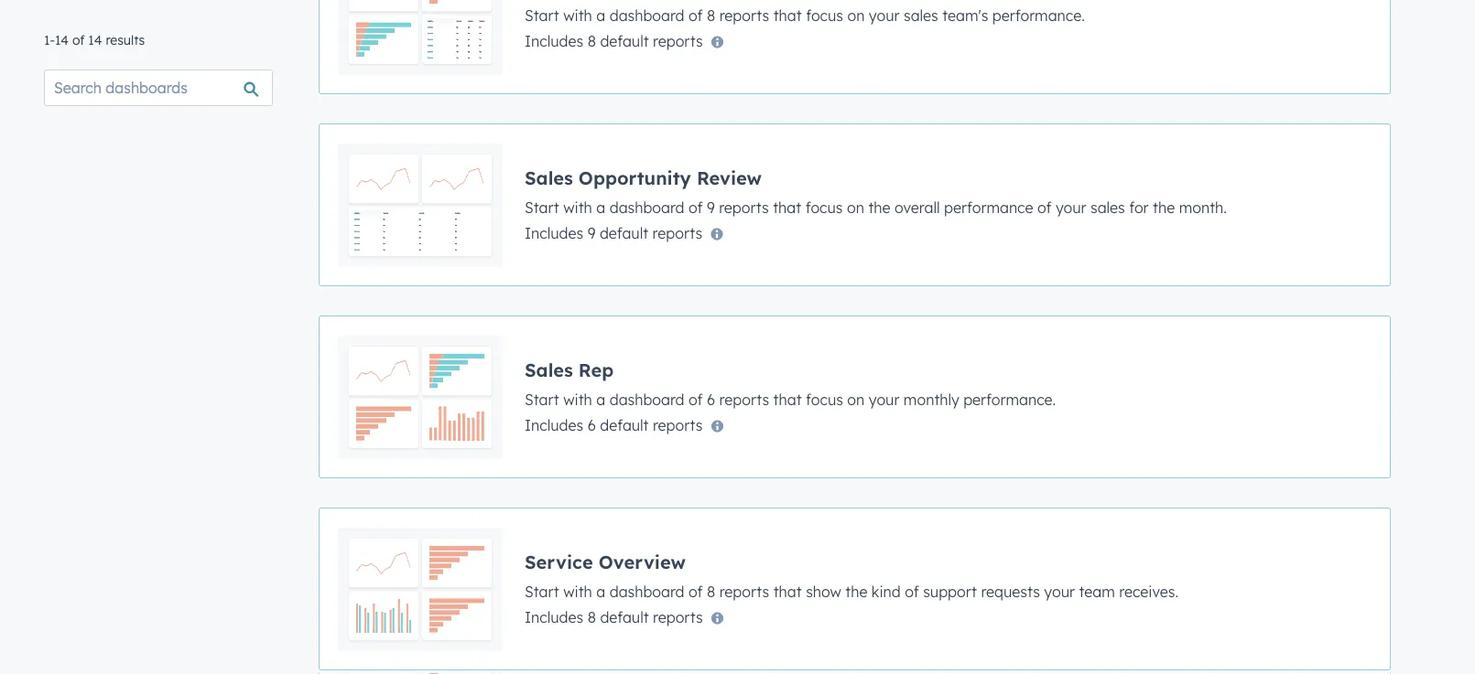 Task type: vqa. For each thing, say whether or not it's contained in the screenshot.


Task type: describe. For each thing, give the bounding box(es) containing it.
1 start from the top
[[525, 6, 559, 24]]

includes for sales opportunity review
[[525, 224, 584, 242]]

default for overview
[[600, 609, 649, 627]]

your inside sales opportunity review start with a dashboard of 9 reports that focus on the overall performance of your sales for the month.
[[1056, 198, 1087, 217]]

your left team's
[[869, 6, 900, 24]]

on inside sales rep start with a dashboard of 6 reports that focus on your monthly performance.
[[847, 391, 865, 409]]

none checkbox service overview
[[319, 508, 1391, 671]]

sales opportunity review start with a dashboard of 9 reports that focus on the overall performance of your sales for the month.
[[525, 166, 1227, 217]]

start inside sales rep start with a dashboard of 6 reports that focus on your monthly performance.
[[525, 391, 559, 409]]

includes 9 default reports
[[525, 224, 702, 242]]

with inside sales rep start with a dashboard of 6 reports that focus on your monthly performance.
[[563, 391, 592, 409]]

1 dashboard from the top
[[610, 6, 685, 24]]

opportunity
[[579, 166, 691, 189]]

1-
[[44, 32, 55, 48]]

review
[[697, 166, 762, 189]]

on inside sales manager option
[[848, 6, 865, 24]]

6 inside sales rep start with a dashboard of 6 reports that focus on your monthly performance.
[[707, 391, 715, 409]]

requests
[[981, 583, 1040, 601]]

performance
[[944, 198, 1033, 217]]

none checkbox sales manager
[[319, 0, 1391, 94]]

sales for sales rep
[[525, 359, 573, 381]]

sales opportunity review image
[[338, 143, 503, 267]]

2 includes 8 default reports from the top
[[525, 609, 703, 627]]

0 horizontal spatial 9
[[588, 224, 596, 242]]

a inside sales opportunity review start with a dashboard of 9 reports that focus on the overall performance of your sales for the month.
[[596, 198, 606, 217]]

show
[[806, 583, 841, 601]]

service
[[525, 551, 593, 574]]

kind
[[872, 583, 901, 601]]

includes 6 default reports
[[525, 416, 703, 435]]

team's
[[942, 6, 988, 24]]

dashboard inside sales opportunity review start with a dashboard of 9 reports that focus on the overall performance of your sales for the month.
[[610, 198, 685, 217]]

reports inside sales rep start with a dashboard of 6 reports that focus on your monthly performance.
[[719, 391, 769, 409]]

month.
[[1179, 198, 1227, 217]]

1 14 from the left
[[55, 32, 69, 48]]

a inside sales rep start with a dashboard of 6 reports that focus on your monthly performance.
[[596, 391, 606, 409]]

your inside sales rep start with a dashboard of 6 reports that focus on your monthly performance.
[[869, 391, 900, 409]]

that inside sales rep start with a dashboard of 6 reports that focus on your monthly performance.
[[773, 391, 802, 409]]

on inside sales opportunity review start with a dashboard of 9 reports that focus on the overall performance of your sales for the month.
[[847, 198, 864, 217]]

8 inside service overview start with a dashboard of 8 reports that show the kind of support requests your team receives.
[[707, 583, 715, 601]]

Search search field
[[44, 70, 273, 106]]

results
[[106, 32, 145, 48]]

of inside sales rep start with a dashboard of 6 reports that focus on your monthly performance.
[[689, 391, 703, 409]]

overall
[[895, 198, 940, 217]]

the inside service overview start with a dashboard of 8 reports that show the kind of support requests your team receives.
[[845, 583, 868, 601]]

service overview image
[[338, 527, 503, 652]]

reports inside service overview start with a dashboard of 8 reports that show the kind of support requests your team receives.
[[720, 583, 769, 601]]

2 14 from the left
[[88, 32, 102, 48]]

1 with from the top
[[563, 6, 592, 24]]

focus inside sales opportunity review start with a dashboard of 9 reports that focus on the overall performance of your sales for the month.
[[806, 198, 843, 217]]

0 vertical spatial sales
[[904, 6, 938, 24]]



Task type: locate. For each thing, give the bounding box(es) containing it.
3 a from the top
[[596, 391, 606, 409]]

0 vertical spatial none checkbox
[[319, 0, 1391, 94]]

support
[[923, 583, 977, 601]]

default
[[600, 32, 649, 50], [600, 224, 649, 242], [600, 416, 649, 435], [600, 609, 649, 627]]

1 horizontal spatial sales
[[1091, 198, 1125, 217]]

your left team
[[1044, 583, 1075, 601]]

1 horizontal spatial 14
[[88, 32, 102, 48]]

performance.
[[993, 6, 1085, 24], [964, 391, 1056, 409]]

the
[[869, 198, 891, 217], [1153, 198, 1175, 217], [845, 583, 868, 601]]

2 none checkbox from the top
[[319, 124, 1391, 287]]

reports inside sales opportunity review start with a dashboard of 9 reports that focus on the overall performance of your sales for the month.
[[719, 198, 769, 217]]

2 vertical spatial none checkbox
[[319, 508, 1391, 671]]

1 vertical spatial performance.
[[964, 391, 1056, 409]]

sales up includes 9 default reports
[[525, 166, 573, 189]]

with inside sales opportunity review start with a dashboard of 9 reports that focus on the overall performance of your sales for the month.
[[563, 198, 592, 217]]

the left overall
[[869, 198, 891, 217]]

sales left rep
[[525, 359, 573, 381]]

service overview start with a dashboard of 8 reports that show the kind of support requests your team receives.
[[525, 551, 1179, 601]]

2 with from the top
[[563, 198, 592, 217]]

1 horizontal spatial 9
[[707, 198, 715, 217]]

4 includes from the top
[[525, 609, 584, 627]]

overview
[[599, 551, 686, 574]]

3 start from the top
[[525, 391, 559, 409]]

None checkbox
[[319, 316, 1391, 479]]

4 with from the top
[[563, 583, 592, 601]]

8
[[707, 6, 715, 24], [588, 32, 596, 50], [707, 583, 715, 601], [588, 609, 596, 627]]

2 that from the top
[[773, 198, 801, 217]]

your left for
[[1056, 198, 1087, 217]]

14
[[55, 32, 69, 48], [88, 32, 102, 48]]

sales inside sales opportunity review start with a dashboard of 9 reports that focus on the overall performance of your sales for the month.
[[525, 166, 573, 189]]

0 horizontal spatial sales
[[904, 6, 938, 24]]

start
[[525, 6, 559, 24], [525, 198, 559, 217], [525, 391, 559, 409], [525, 583, 559, 601]]

default for rep
[[600, 416, 649, 435]]

1 horizontal spatial the
[[869, 198, 891, 217]]

2 a from the top
[[596, 198, 606, 217]]

6
[[707, 391, 715, 409], [588, 416, 596, 435]]

4 that from the top
[[774, 583, 802, 601]]

4 a from the top
[[596, 583, 606, 601]]

sales
[[525, 166, 573, 189], [525, 359, 573, 381]]

includes 8 default reports
[[525, 32, 703, 50], [525, 609, 703, 627]]

1 horizontal spatial 6
[[707, 391, 715, 409]]

2 includes from the top
[[525, 224, 584, 242]]

3 includes from the top
[[525, 416, 584, 435]]

includes for service overview
[[525, 609, 584, 627]]

start with a dashboard of 8 reports that focus on your sales team's performance.
[[525, 6, 1085, 24]]

0 horizontal spatial the
[[845, 583, 868, 601]]

2 vertical spatial on
[[847, 391, 865, 409]]

performance. right monthly
[[964, 391, 1056, 409]]

0 vertical spatial on
[[848, 6, 865, 24]]

with inside service overview start with a dashboard of 8 reports that show the kind of support requests your team receives.
[[563, 583, 592, 601]]

1 vertical spatial none checkbox
[[319, 124, 1391, 287]]

of
[[689, 6, 703, 24], [72, 32, 85, 48], [689, 198, 703, 217], [1038, 198, 1052, 217], [689, 391, 703, 409], [689, 583, 703, 601], [905, 583, 919, 601]]

none checkbox sales opportunity review
[[319, 124, 1391, 287]]

1 vertical spatial includes 8 default reports
[[525, 609, 703, 627]]

receives.
[[1119, 583, 1179, 601]]

none checkbox containing sales opportunity review
[[319, 124, 1391, 287]]

that inside sales opportunity review start with a dashboard of 9 reports that focus on the overall performance of your sales for the month.
[[773, 198, 801, 217]]

1 that from the top
[[774, 6, 802, 24]]

2 horizontal spatial the
[[1153, 198, 1175, 217]]

a inside service overview start with a dashboard of 8 reports that show the kind of support requests your team receives.
[[596, 583, 606, 601]]

dashboard inside service overview start with a dashboard of 8 reports that show the kind of support requests your team receives.
[[610, 583, 685, 601]]

9 down "review"
[[707, 198, 715, 217]]

3 none checkbox from the top
[[319, 508, 1391, 671]]

includes
[[525, 32, 584, 50], [525, 224, 584, 242], [525, 416, 584, 435], [525, 609, 584, 627]]

a
[[596, 6, 606, 24], [596, 198, 606, 217], [596, 391, 606, 409], [596, 583, 606, 601]]

0 vertical spatial 9
[[707, 198, 715, 217]]

includes for sales rep
[[525, 416, 584, 435]]

4 dashboard from the top
[[610, 583, 685, 601]]

none checkbox containing sales rep
[[319, 316, 1391, 479]]

3 with from the top
[[563, 391, 592, 409]]

1 none checkbox from the top
[[319, 0, 1391, 94]]

start inside sales opportunity review start with a dashboard of 9 reports that focus on the overall performance of your sales for the month.
[[525, 198, 559, 217]]

with
[[563, 6, 592, 24], [563, 198, 592, 217], [563, 391, 592, 409], [563, 583, 592, 601]]

monthly
[[904, 391, 959, 409]]

9
[[707, 198, 715, 217], [588, 224, 596, 242]]

0 horizontal spatial 6
[[588, 416, 596, 435]]

2 sales from the top
[[525, 359, 573, 381]]

dashboard
[[610, 6, 685, 24], [610, 198, 685, 217], [610, 391, 685, 409], [610, 583, 685, 601]]

that inside service overview start with a dashboard of 8 reports that show the kind of support requests your team receives.
[[774, 583, 802, 601]]

1 vertical spatial sales
[[525, 359, 573, 381]]

none checkbox containing start with a dashboard of 8 reports that focus on your sales team's performance.
[[319, 0, 1391, 94]]

sales inside sales rep start with a dashboard of 6 reports that focus on your monthly performance.
[[525, 359, 573, 381]]

1 vertical spatial 9
[[588, 224, 596, 242]]

start inside service overview start with a dashboard of 8 reports that show the kind of support requests your team receives.
[[525, 583, 559, 601]]

sales for sales opportunity review
[[525, 166, 573, 189]]

sales manager image
[[338, 0, 503, 75]]

2 dashboard from the top
[[610, 198, 685, 217]]

your
[[869, 6, 900, 24], [1056, 198, 1087, 217], [869, 391, 900, 409], [1044, 583, 1075, 601]]

performance. inside sales rep start with a dashboard of 6 reports that focus on your monthly performance.
[[964, 391, 1056, 409]]

9 inside sales opportunity review start with a dashboard of 9 reports that focus on the overall performance of your sales for the month.
[[707, 198, 715, 217]]

2 start from the top
[[525, 198, 559, 217]]

none checkbox containing service overview
[[319, 508, 1391, 671]]

your inside service overview start with a dashboard of 8 reports that show the kind of support requests your team receives.
[[1044, 583, 1075, 601]]

on
[[848, 6, 865, 24], [847, 198, 864, 217], [847, 391, 865, 409]]

1 vertical spatial focus
[[806, 198, 843, 217]]

rep
[[579, 359, 614, 381]]

team
[[1079, 583, 1115, 601]]

0 vertical spatial sales
[[525, 166, 573, 189]]

for
[[1129, 198, 1149, 217]]

0 vertical spatial performance.
[[993, 6, 1085, 24]]

0 horizontal spatial 14
[[55, 32, 69, 48]]

performance. inside option
[[993, 6, 1085, 24]]

3 that from the top
[[773, 391, 802, 409]]

1 vertical spatial sales
[[1091, 198, 1125, 217]]

focus inside sales rep start with a dashboard of 6 reports that focus on your monthly performance.
[[806, 391, 843, 409]]

0 vertical spatial focus
[[806, 6, 843, 24]]

sales left for
[[1091, 198, 1125, 217]]

focus
[[806, 6, 843, 24], [806, 198, 843, 217], [806, 391, 843, 409]]

sales rep image
[[338, 335, 503, 460]]

4 start from the top
[[525, 583, 559, 601]]

None checkbox
[[319, 0, 1391, 94], [319, 124, 1391, 287], [319, 508, 1391, 671]]

sales rep start with a dashboard of 6 reports that focus on your monthly performance.
[[525, 359, 1056, 409]]

3 dashboard from the top
[[610, 391, 685, 409]]

0 vertical spatial includes 8 default reports
[[525, 32, 703, 50]]

9 down opportunity
[[588, 224, 596, 242]]

sales
[[904, 6, 938, 24], [1091, 198, 1125, 217]]

default for opportunity
[[600, 224, 649, 242]]

that
[[774, 6, 802, 24], [773, 198, 801, 217], [773, 391, 802, 409], [774, 583, 802, 601]]

the left kind
[[845, 583, 868, 601]]

1 includes from the top
[[525, 32, 584, 50]]

dashboard inside sales rep start with a dashboard of 6 reports that focus on your monthly performance.
[[610, 391, 685, 409]]

1 a from the top
[[596, 6, 606, 24]]

reports
[[720, 6, 769, 24], [653, 32, 703, 50], [719, 198, 769, 217], [653, 224, 702, 242], [719, 391, 769, 409], [653, 416, 703, 435], [720, 583, 769, 601], [653, 609, 703, 627]]

1 includes 8 default reports from the top
[[525, 32, 703, 50]]

the right for
[[1153, 198, 1175, 217]]

sales left team's
[[904, 6, 938, 24]]

1 vertical spatial on
[[847, 198, 864, 217]]

1-14 of 14 results
[[44, 32, 145, 48]]

sales inside sales opportunity review start with a dashboard of 9 reports that focus on the overall performance of your sales for the month.
[[1091, 198, 1125, 217]]

0 vertical spatial 6
[[707, 391, 715, 409]]

default inside checkbox
[[600, 416, 649, 435]]

1 vertical spatial 6
[[588, 416, 596, 435]]

1 sales from the top
[[525, 166, 573, 189]]

2 vertical spatial focus
[[806, 391, 843, 409]]

your left monthly
[[869, 391, 900, 409]]

performance. right team's
[[993, 6, 1085, 24]]



